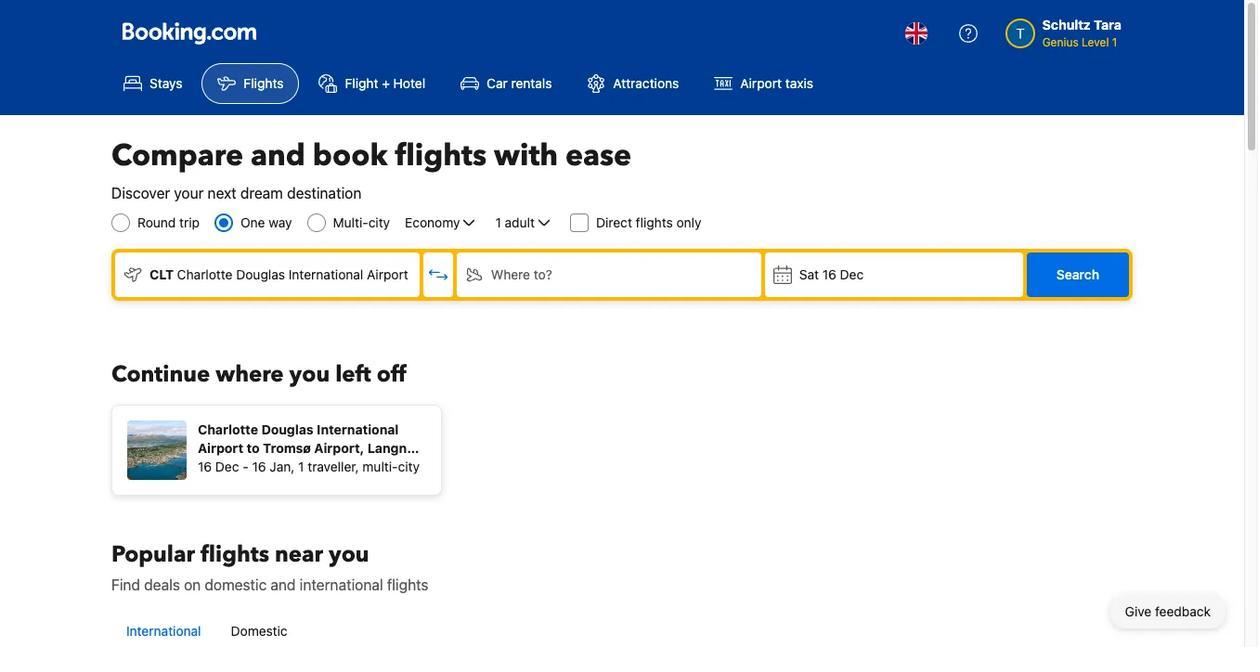 Task type: vqa. For each thing, say whether or not it's contained in the screenshot.
'caribbean'
no



Task type: locate. For each thing, give the bounding box(es) containing it.
feedback
[[1155, 603, 1211, 619]]

dec
[[840, 266, 864, 282], [215, 459, 239, 474]]

dec left - at the bottom of the page
[[215, 459, 239, 474]]

1 inside dropdown button
[[495, 214, 501, 230]]

0 horizontal spatial international
[[126, 623, 201, 639]]

you left left
[[289, 359, 330, 390]]

1 horizontal spatial airport
[[740, 75, 782, 91]]

near
[[275, 539, 323, 570]]

airport left taxis
[[740, 75, 782, 91]]

direct
[[596, 214, 632, 230]]

popular
[[111, 539, 195, 570]]

on
[[184, 577, 201, 593]]

1 horizontal spatial city
[[398, 459, 420, 474]]

flights up economy
[[395, 136, 487, 176]]

to?
[[534, 266, 552, 282]]

1 horizontal spatial dec
[[840, 266, 864, 282]]

2 horizontal spatial 16
[[822, 266, 836, 282]]

where
[[216, 359, 284, 390]]

international down 'deals'
[[126, 623, 201, 639]]

16 left - at the bottom of the page
[[198, 459, 212, 474]]

and
[[251, 136, 305, 176], [271, 577, 296, 593]]

1 down tara
[[1112, 35, 1117, 49]]

ease
[[565, 136, 632, 176]]

compare and book flights with ease discover your next dream destination
[[111, 136, 632, 201]]

genius
[[1042, 35, 1079, 49]]

continue where you left off
[[111, 359, 406, 390]]

with
[[494, 136, 558, 176]]

car rentals link
[[445, 63, 568, 104]]

16 right sat
[[822, 266, 836, 282]]

0 vertical spatial and
[[251, 136, 305, 176]]

car
[[487, 75, 508, 91]]

adult
[[505, 214, 535, 230]]

1 adult button
[[493, 212, 555, 234]]

1 horizontal spatial 16
[[252, 459, 266, 474]]

international
[[289, 266, 363, 282], [126, 623, 201, 639]]

1 vertical spatial dec
[[215, 459, 239, 474]]

where to?
[[491, 266, 552, 282]]

0 vertical spatial city
[[368, 214, 390, 230]]

stays link
[[108, 63, 198, 104]]

sat
[[799, 266, 819, 282]]

compare
[[111, 136, 243, 176]]

economy
[[405, 214, 460, 230]]

and up 'dream'
[[251, 136, 305, 176]]

hotel
[[393, 75, 425, 91]]

where to? button
[[457, 253, 761, 297]]

jan,
[[270, 459, 295, 474]]

0 vertical spatial airport
[[740, 75, 782, 91]]

flight + hotel
[[345, 75, 425, 91]]

tara
[[1094, 17, 1122, 32]]

your
[[174, 185, 204, 201]]

0 vertical spatial dec
[[840, 266, 864, 282]]

booking.com logo image
[[123, 22, 256, 44], [123, 22, 256, 44]]

rentals
[[511, 75, 552, 91]]

0 vertical spatial international
[[289, 266, 363, 282]]

search button
[[1027, 253, 1129, 297]]

1 vertical spatial city
[[398, 459, 420, 474]]

international
[[300, 577, 383, 593]]

left
[[335, 359, 371, 390]]

1 vertical spatial airport
[[367, 266, 408, 282]]

flights
[[395, 136, 487, 176], [636, 214, 673, 230], [201, 539, 269, 570], [387, 577, 429, 593]]

airport
[[740, 75, 782, 91], [367, 266, 408, 282]]

you up international
[[329, 539, 369, 570]]

give feedback button
[[1110, 595, 1226, 629]]

sat 16 dec button
[[765, 253, 1023, 297]]

international down multi-
[[289, 266, 363, 282]]

round trip
[[137, 214, 200, 230]]

discover
[[111, 185, 170, 201]]

0 horizontal spatial dec
[[215, 459, 239, 474]]

16 dec - 16 jan, 1 traveller, multi-city link
[[127, 409, 437, 480]]

stays
[[149, 75, 182, 91]]

you inside the popular flights near you find deals on domestic and international flights
[[329, 539, 369, 570]]

1 horizontal spatial 1
[[495, 214, 501, 230]]

16
[[822, 266, 836, 282], [198, 459, 212, 474], [252, 459, 266, 474]]

1 vertical spatial you
[[329, 539, 369, 570]]

popular flights near you find deals on domestic and international flights
[[111, 539, 429, 593]]

flights right international
[[387, 577, 429, 593]]

only
[[676, 214, 701, 230]]

domestic
[[231, 623, 287, 639]]

1 right jan, at the bottom left
[[298, 459, 304, 474]]

attractions link
[[571, 63, 695, 104]]

book
[[313, 136, 388, 176]]

dec right sat
[[840, 266, 864, 282]]

1
[[1112, 35, 1117, 49], [495, 214, 501, 230], [298, 459, 304, 474]]

1 vertical spatial 1
[[495, 214, 501, 230]]

airport down 'multi-city'
[[367, 266, 408, 282]]

you
[[289, 359, 330, 390], [329, 539, 369, 570]]

1 vertical spatial and
[[271, 577, 296, 593]]

multi-
[[333, 214, 368, 230]]

0 horizontal spatial 1
[[298, 459, 304, 474]]

airport taxis link
[[699, 63, 829, 104]]

city
[[368, 214, 390, 230], [398, 459, 420, 474]]

2 horizontal spatial 1
[[1112, 35, 1117, 49]]

douglas
[[236, 266, 285, 282]]

city right traveller,
[[398, 459, 420, 474]]

0 horizontal spatial airport
[[367, 266, 408, 282]]

0 vertical spatial 1
[[1112, 35, 1117, 49]]

1 left adult
[[495, 214, 501, 230]]

+
[[382, 75, 390, 91]]

city left economy
[[368, 214, 390, 230]]

attractions
[[613, 75, 679, 91]]

1 vertical spatial international
[[126, 623, 201, 639]]

tab list
[[111, 607, 1133, 647]]

and down near on the bottom left of the page
[[271, 577, 296, 593]]

schultz tara genius level 1
[[1042, 17, 1122, 49]]

1 horizontal spatial international
[[289, 266, 363, 282]]

level
[[1082, 35, 1109, 49]]

airport taxis
[[740, 75, 813, 91]]

16 right - at the bottom of the page
[[252, 459, 266, 474]]

multi-city
[[333, 214, 390, 230]]

2 vertical spatial 1
[[298, 459, 304, 474]]

charlotte
[[177, 266, 233, 282]]

direct flights only
[[596, 214, 701, 230]]

flights
[[244, 75, 284, 91]]

-
[[243, 459, 249, 474]]

domestic button
[[216, 607, 302, 647]]



Task type: describe. For each thing, give the bounding box(es) containing it.
and inside the popular flights near you find deals on domestic and international flights
[[271, 577, 296, 593]]

dec inside dropdown button
[[840, 266, 864, 282]]

one way
[[240, 214, 292, 230]]

search
[[1057, 266, 1099, 282]]

flight
[[345, 75, 378, 91]]

round
[[137, 214, 176, 230]]

continue
[[111, 359, 210, 390]]

give
[[1125, 603, 1152, 619]]

flights inside "compare and book flights with ease discover your next dream destination"
[[395, 136, 487, 176]]

off
[[377, 359, 406, 390]]

flights up domestic
[[201, 539, 269, 570]]

0 horizontal spatial city
[[368, 214, 390, 230]]

tab list containing international
[[111, 607, 1133, 647]]

one
[[240, 214, 265, 230]]

next
[[208, 185, 236, 201]]

where
[[491, 266, 530, 282]]

airport inside 'link'
[[740, 75, 782, 91]]

16 inside dropdown button
[[822, 266, 836, 282]]

and inside "compare and book flights with ease discover your next dream destination"
[[251, 136, 305, 176]]

deals
[[144, 577, 180, 593]]

flights left only
[[636, 214, 673, 230]]

16 dec - 16 jan, 1 traveller, multi-city
[[198, 459, 420, 474]]

dream
[[240, 185, 283, 201]]

trip
[[179, 214, 200, 230]]

0 vertical spatial you
[[289, 359, 330, 390]]

give feedback
[[1125, 603, 1211, 619]]

international button
[[111, 607, 216, 647]]

way
[[269, 214, 292, 230]]

taxis
[[785, 75, 813, 91]]

clt
[[149, 266, 174, 282]]

sat 16 dec
[[799, 266, 864, 282]]

destination
[[287, 185, 361, 201]]

traveller,
[[308, 459, 359, 474]]

domestic
[[205, 577, 267, 593]]

international inside button
[[126, 623, 201, 639]]

flights link
[[202, 63, 299, 104]]

find
[[111, 577, 140, 593]]

1 inside schultz tara genius level 1
[[1112, 35, 1117, 49]]

car rentals
[[487, 75, 552, 91]]

1 adult
[[495, 214, 535, 230]]

flight + hotel link
[[303, 63, 441, 104]]

schultz
[[1042, 17, 1091, 32]]

multi-
[[362, 459, 398, 474]]

clt charlotte douglas international airport
[[149, 266, 408, 282]]

0 horizontal spatial 16
[[198, 459, 212, 474]]



